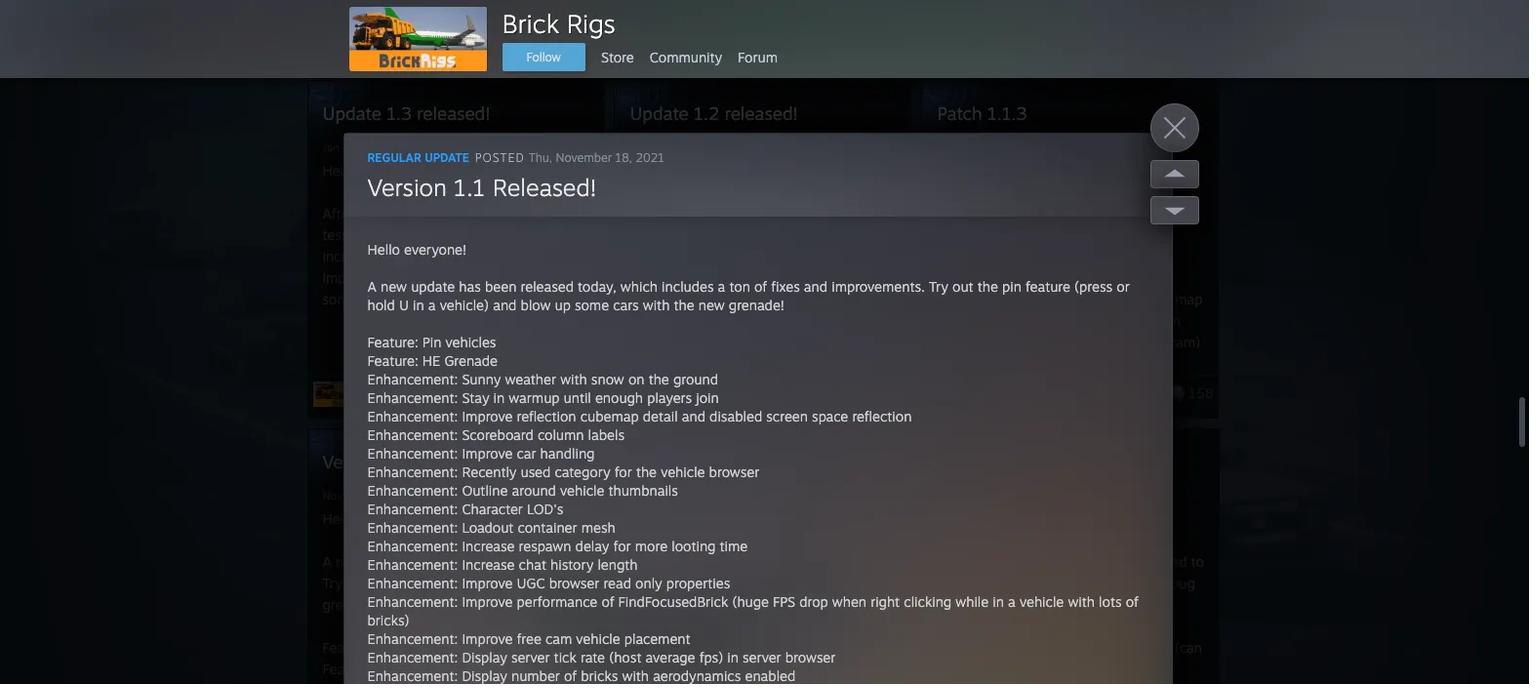 Task type: describe. For each thing, give the bounding box(es) containing it.
some inside after a few months of development and testing the new update is finally ready. it includes new features as well as many improvements and bug fixes. here are some of the most interesting changes:
[[323, 291, 357, 307]]

target
[[1087, 527, 1124, 544]]

it inside today another patch has been released to the main branch. it includes a ton of bug fixes as well as some new things:
[[1049, 575, 1058, 591]]

vehicle up rate
[[576, 630, 620, 647]]

vehicle) for enhancement: sunny weather with snow on the ground
[[440, 297, 489, 313]]

u for feature: pin vehicles feature: he grenade
[[559, 575, 569, 591]]

to left "next
[[1105, 634, 1118, 651]]

released down many
[[521, 278, 574, 295]]

includes inside today another patch has been released to the main branch. it includes a ton of bug fixes as well as some new things:
[[1062, 575, 1114, 591]]

of inside for a full list of changes visit the roadmap
[[711, 619, 724, 635]]

vehicle down category
[[560, 482, 604, 499]]

handling
[[540, 445, 595, 462]]

november
[[556, 150, 612, 165]]

2 server from the left
[[743, 649, 781, 666]]

display inside feature: pin vehicles feature: he grenade enhancement: sunny weather with snow on the ground enhancement: stay in warmup until enough players join enhancement: improve reflection cubemap detail and disabled screen space reflection enhancement: scoreboard column labels enhancement: improve car handling enhancement: recently used category for the vehicle browser enhancement: outline around vehicle thumbnails enhancement: character lod's enhancement: loadout container mesh enhancement: increase respawn delay for more looting time enhancement: increase chat history length enhancement: improve ugc browser read only properties enhancement: improve performance of findfocusedbrick (huge fps drop when right clicking while in a vehicle with lots of bricks) enhancement: improve free cam vehicle placement enhancement: display server tick rate (host average fps) in server browser
[[462, 649, 507, 666]]

of right tons
[[807, 269, 819, 286]]

0 horizontal spatial changes
[[559, 7, 612, 23]]

changes: inside after a few months of development and testing the new update is finally ready. it includes new features as well as many improvements and bug fixes. here are some of the most interesting changes:
[[509, 291, 565, 307]]

of right months
[[448, 205, 461, 222]]

by
[[999, 377, 1015, 393]]

things
[[757, 334, 796, 350]]

can
[[827, 334, 850, 350]]

or for feature: pin vehicles feature: he grenade
[[510, 575, 523, 591]]

in down history
[[573, 575, 584, 591]]

2021 for version 1.1 released!
[[364, 489, 391, 503]]

cam)
[[1169, 334, 1200, 350]]

as down main
[[971, 596, 985, 613]]

grenade! for enhancement: sunny weather with snow on the ground
[[729, 297, 785, 313]]

0 horizontal spatial it
[[688, 226, 696, 243]]

of left "this"
[[616, 7, 628, 23]]

roadmap
[[630, 640, 685, 657]]

improve inside enhancement: kill characters, remove items and vehicles that fall under the map enhancement: look at player free cam mode (hold f to cycle modes in free cam) enhancement: ability to unequip grenades by pressing the key again enhancement: display reason when the vehicle spawn button is disabled enhancement: reduce grenade damage (especially to buildings) enhancement: redesign current item widget enhancement: improve target marker ui enhancement: increase view distance when zooming in enhancement: ability to trigger fire actions without a numpad (displayed on the dashboard, bind a key to "next fire action" to use)
[[1032, 527, 1083, 544]]

characters,
[[1054, 269, 1124, 286]]

loadout
[[462, 519, 514, 536]]

map
[[1175, 291, 1203, 307]]

u for enhancement: sunny weather with snow on the ground
[[399, 297, 409, 313]]

a inside for a full list of changes visit the roadmap
[[654, 619, 661, 635]]

and inside feature: pin vehicles feature: he grenade enhancement: sunny weather with snow on the ground enhancement: stay in warmup until enough players join enhancement: improve reflection cubemap detail and disabled screen space reflection enhancement: scoreboard column labels enhancement: improve car handling enhancement: recently used category for the vehicle browser enhancement: outline around vehicle thumbnails enhancement: character lod's enhancement: loadout container mesh enhancement: increase respawn delay for more looting time enhancement: increase chat history length enhancement: improve ugc browser read only properties enhancement: improve performance of findfocusedbrick (huge fps drop when right clicking while in a vehicle with lots of bricks) enhancement: improve free cam vehicle placement enhancement: display server tick rate (host average fps) in server browser
[[682, 408, 706, 425]]

everyone! down months
[[404, 241, 467, 258]]

of down read
[[602, 593, 614, 610]]

cool
[[726, 334, 753, 350]]

1 horizontal spatial has
[[459, 278, 481, 295]]

as down branch.
[[1018, 596, 1032, 613]]

to left buildings)
[[1008, 463, 1021, 479]]

to down dashboard,
[[988, 656, 1001, 672]]

that inside enhancement: kill characters, remove items and vehicles that fall under the map enhancement: look at player free cam mode (hold f to cycle modes in free cam) enhancement: ability to unequip grenades by pressing the key again enhancement: display reason when the vehicle spawn button is disabled enhancement: reduce grenade damage (especially to buildings) enhancement: redesign current item widget enhancement: improve target marker ui enhancement: increase view distance when zooming in enhancement: ability to trigger fire actions without a numpad (displayed on the dashboard, bind a key to "next fire action" to use)
[[1058, 291, 1083, 307]]

fixes right other
[[771, 278, 800, 295]]

in right stay at bottom
[[493, 389, 505, 406]]

patch for patch 1.1.3 is now live and contains the following fixes and changes:
[[937, 205, 972, 222]]

and down features
[[416, 269, 440, 286]]

fixes.
[[472, 269, 505, 286]]

modes
[[1078, 334, 1121, 350]]

bricks:
[[394, 347, 435, 364]]

some inside , tons of bugs were fixed and lots of other improvements were made. here are some cool things you can try out right now:
[[688, 334, 722, 350]]

of up (displayed
[[1126, 593, 1139, 610]]

1 vertical spatial free
[[1140, 334, 1165, 350]]

(press for enhancement: sunny weather with snow on the ground
[[1075, 278, 1113, 295]]

vehicle down branch.
[[1020, 593, 1064, 610]]

here inside , tons of bugs were fixed and lots of other improvements were made. here are some cool things you can try out right now:
[[630, 334, 660, 350]]

of inside today another patch has been released to the main branch. it includes a ton of bug fixes as well as some new things:
[[1154, 575, 1167, 591]]

update for enhancement: sunny weather with snow on the ground
[[411, 278, 455, 295]]

have inside the you have been asking for it since 2016, and now it is finally here:
[[657, 205, 687, 222]]

to down the modes
[[1075, 355, 1088, 372]]

time
[[988, 451, 1029, 472]]

with up drop
[[803, 575, 830, 591]]

only
[[635, 575, 662, 591]]

in up without
[[993, 593, 1004, 610]]

action"
[[937, 656, 984, 672]]

everyone! for patch 1.1.3
[[974, 162, 1036, 179]]

ground
[[673, 371, 718, 387]]

1 horizontal spatial browser
[[709, 464, 759, 480]]

this
[[633, 7, 655, 23]]

1 ability from the top
[[1032, 355, 1071, 372]]

scoreboard
[[462, 426, 534, 443]]

hello for update 1.2 released!
[[630, 162, 663, 179]]

vehicles inside enhancement: kill characters, remove items and vehicles that fall under the map enhancement: look at player free cam mode (hold f to cycle modes in free cam) enhancement: ability to unequip grenades by pressing the key again enhancement: display reason when the vehicle spawn button is disabled enhancement: reduce grenade damage (especially to buildings) enhancement: redesign current item widget enhancement: improve target marker ui enhancement: increase view distance when zooming in enhancement: ability to trigger fire actions without a numpad (displayed on the dashboard, bind a key to "next fire action" to use)
[[1003, 291, 1054, 307]]

that inside the water physics! on top of that all levels have received a major visual upgrade
[[694, 248, 719, 264]]

around
[[512, 482, 556, 499]]

regular update posted thu, november 18, 2021 version 1.1 released!
[[367, 150, 664, 202]]

includes up made.
[[662, 278, 714, 295]]

many
[[529, 248, 564, 264]]

update for update 1.3 released!
[[323, 102, 381, 124]]

looting
[[672, 538, 716, 554]]

grenades
[[937, 377, 995, 393]]

and up kill at the right
[[1032, 226, 1055, 243]]

1 vertical spatial key
[[1079, 634, 1101, 651]]

includes up only
[[617, 553, 669, 570]]

interesting
[[438, 291, 505, 307]]

some left fixed
[[575, 297, 609, 313]]

patch for patch time
[[938, 451, 983, 472]]

column
[[538, 426, 584, 443]]

been inside today another patch has been released to the main branch. it includes a ton of bug fixes as well as some new things:
[[1098, 553, 1130, 570]]

in right zooming
[[1034, 570, 1045, 586]]

to right f
[[1025, 334, 1038, 350]]

length
[[598, 556, 638, 573]]

0 vertical spatial were
[[858, 269, 889, 286]]

0 vertical spatial it
[[793, 205, 801, 222]]

a right visual
[[718, 278, 725, 295]]

new:
[[948, 639, 980, 656]]

nov 18, 2021
[[323, 489, 391, 503]]

dec 14, 2021
[[937, 141, 1005, 154]]

bricks)
[[367, 612, 409, 628]]

important
[[493, 7, 555, 23]]

tons
[[775, 269, 803, 286]]

settings)
[[1096, 661, 1151, 677]]

weather
[[505, 371, 556, 387]]

and down fixes.
[[493, 297, 517, 313]]

changes: inside patch 1.1.3 is now live and contains the following fixes and changes:
[[1059, 226, 1116, 243]]

hello down the 'few'
[[367, 241, 400, 258]]

today, for feature: pin vehicles feature: he grenade
[[533, 553, 572, 570]]

-
[[938, 639, 944, 656]]

branch.
[[998, 575, 1045, 591]]

0 horizontal spatial browser
[[549, 575, 599, 591]]

community
[[650, 48, 722, 65]]

finally for update 1.3 released!
[[487, 226, 524, 243]]

2 vertical spatial for
[[613, 538, 631, 554]]

cars for enhancement: sunny weather with snow on the ground
[[613, 297, 639, 313]]

(especially
[[937, 463, 1004, 479]]

bugs
[[823, 269, 854, 286]]

a inside the water physics! on top of that all levels have received a major visual upgrade
[[872, 248, 880, 264]]

0 vertical spatial key
[[1100, 377, 1122, 393]]

improvements inside after a few months of development and testing the new update is finally ready. it includes new features as well as many improvements and bug fixes. here are some of the most interesting changes:
[[323, 269, 412, 286]]

today, for enhancement: sunny weather with snow on the ground
[[578, 278, 616, 295]]

hello for patch time
[[938, 510, 971, 527]]

here
[[377, 7, 405, 23]]

hello for update 1.3 released!
[[323, 162, 355, 179]]

couplings
[[362, 390, 422, 407]]

0 vertical spatial free
[[1126, 312, 1150, 329]]

released for patch time
[[1134, 553, 1187, 570]]

ready.
[[528, 226, 566, 243]]

1 server from the left
[[511, 649, 550, 666]]

a up properties
[[673, 553, 681, 570]]

respawn
[[519, 538, 571, 554]]

and inside the you have been asking for it since 2016, and now it is finally here:
[[630, 226, 654, 243]]

player
[[1083, 312, 1122, 329]]

today
[[938, 553, 976, 570]]

a right bind
[[1068, 634, 1075, 651]]

update 1.3 released!
[[323, 102, 490, 124]]

and up findfocusedbrick
[[653, 575, 677, 591]]

in up the bricks:
[[413, 297, 424, 313]]

1 vertical spatial when
[[937, 570, 972, 586]]

delay
[[575, 538, 609, 554]]

with up the numpad
[[1068, 593, 1095, 610]]

labels
[[588, 426, 625, 443]]

a left interesting
[[428, 297, 436, 313]]

drop
[[799, 593, 828, 610]]

to up the numpad
[[1075, 591, 1088, 608]]

disabled inside enhancement: kill characters, remove items and vehicles that fall under the map enhancement: look at player free cam mode (hold f to cycle modes in free cam) enhancement: ability to unequip grenades by pressing the key again enhancement: display reason when the vehicle spawn button is disabled enhancement: reduce grenade damage (especially to buildings) enhancement: redesign current item widget enhancement: improve target marker ui enhancement: increase view distance when zooming in enhancement: ability to trigger fire actions without a numpad (displayed on the dashboard, bind a key to "next fire action" to use)
[[1089, 420, 1142, 436]]

fixes up (huge
[[726, 553, 755, 570]]

grenade for feature: pin vehicles feature: he grenade
[[399, 661, 453, 677]]

and up 'ready.'
[[551, 205, 575, 222]]

enhancement: kill characters, remove items and vehicles that fall under the map enhancement: look at player free cam mode (hold f to cycle modes in free cam) enhancement: ability to unequip grenades by pressing the key again enhancement: display reason when the vehicle spawn button is disabled enhancement: reduce grenade damage (especially to buildings) enhancement: redesign current item widget enhancement: improve target marker ui enhancement: increase view distance when zooming in enhancement: ability to trigger fire actions without a numpad (displayed on the dashboard, bind a key to "next fire action" to use)
[[937, 269, 1203, 672]]

2 horizontal spatial when
[[1128, 398, 1162, 415]]

while
[[956, 593, 989, 610]]

bind
[[1036, 634, 1064, 651]]

kill
[[1032, 269, 1050, 286]]

update for feature: pin vehicles feature: he grenade
[[366, 553, 410, 570]]

out for feature: pin vehicles feature: he grenade
[[346, 575, 367, 591]]

of up properties
[[709, 553, 722, 570]]

disabled inside - new: auto counter steering feature (can be disabled in gameplay settings)
[[958, 661, 1011, 677]]

update inside regular update posted thu, november 18, 2021 version 1.1 released!
[[425, 150, 469, 165]]

- new: auto counter steering feature (can be disabled in gameplay settings)
[[938, 639, 1202, 677]]

without
[[987, 613, 1035, 629]]

vehicle inside enhancement: kill characters, remove items and vehicles that fall under the map enhancement: look at player free cam mode (hold f to cycle modes in free cam) enhancement: ability to unequip grenades by pressing the key again enhancement: display reason when the vehicle spawn button is disabled enhancement: reduce grenade damage (especially to buildings) enhancement: redesign current item widget enhancement: improve target marker ui enhancement: increase view distance when zooming in enhancement: ability to trigger fire actions without a numpad (displayed on the dashboard, bind a key to "next fire action" to use)
[[937, 420, 981, 436]]

fixes inside today another patch has been released to the main branch. it includes a ton of bug fixes as well as some new things:
[[938, 596, 967, 613]]

new inside today another patch has been released to the main branch. it includes a ton of bug fixes as well as some new things:
[[1074, 596, 1101, 613]]

a left read
[[588, 575, 596, 591]]

item
[[1143, 484, 1171, 501]]

in right the fps)
[[727, 649, 739, 666]]

fixes inside patch 1.1.3 is now live and contains the following fixes and changes:
[[999, 226, 1028, 243]]

a new update has been released today, which includes a ton of fixes and improvements. try out the pin feature (press or hold u in a vehicle) and blow up some cars with the new grenade! for enhancement: sunny weather with snow on the ground
[[367, 278, 1130, 313]]

character
[[462, 501, 523, 517]]

been inside the you have been asking for it since 2016, and now it is finally here:
[[691, 205, 723, 222]]

for inside the you have been asking for it since 2016, and now it is finally here:
[[771, 205, 789, 222]]

now:
[[663, 355, 694, 372]]

, tons of bugs were fixed and lots of other improvements were made. here are some cool things you can try out right now:
[[630, 269, 896, 372]]

free inside feature: pin vehicles feature: he grenade enhancement: sunny weather with snow on the ground enhancement: stay in warmup until enough players join enhancement: improve reflection cubemap detail and disabled screen space reflection enhancement: scoreboard column labels enhancement: improve car handling enhancement: recently used category for the vehicle browser enhancement: outline around vehicle thumbnails enhancement: character lod's enhancement: loadout container mesh enhancement: increase respawn delay for more looting time enhancement: increase chat history length enhancement: improve ugc browser read only properties enhancement: improve performance of findfocusedbrick (huge fps drop when right clicking while in a vehicle with lots of bricks) enhancement: improve free cam vehicle placement enhancement: display server tick rate (host average fps) in server browser
[[517, 630, 541, 647]]

of down upgrade
[[719, 291, 732, 307]]

bug inside today another patch has been released to the main branch. it includes a ton of bug fixes as well as some new things:
[[1171, 575, 1195, 591]]

or for enhancement: sunny weather with snow on the ground
[[1117, 278, 1130, 295]]

everyone! for patch time
[[975, 510, 1037, 527]]

well inside after a few months of development and testing the new update is finally ready. it includes new features as well as many improvements and bug fixes. here are some of the most interesting changes:
[[482, 248, 507, 264]]

424
[[880, 384, 906, 401]]

update inside after a few months of development and testing the new update is finally ready. it includes new features as well as many improvements and bug fixes. here are some of the most interesting changes:
[[425, 226, 469, 243]]

out inside , tons of bugs were fixed and lots of other improvements were made. here are some cool things you can try out right now:
[[875, 334, 896, 350]]

features
[[409, 248, 460, 264]]

on inside enhancement: kill characters, remove items and vehicles that fall under the map enhancement: look at player free cam mode (hold f to cycle modes in free cam) enhancement: ability to unequip grenades by pressing the key again enhancement: display reason when the vehicle spawn button is disabled enhancement: reduce grenade damage (especially to buildings) enhancement: redesign current item widget enhancement: improve target marker ui enhancement: increase view distance when zooming in enhancement: ability to trigger fire actions without a numpad (displayed on the dashboard, bind a key to "next fire action" to use)
[[1174, 613, 1190, 629]]

items
[[937, 291, 971, 307]]

finally for update 1.2 released!
[[714, 226, 752, 243]]

lots inside feature: pin vehicles feature: he grenade enhancement: sunny weather with snow on the ground enhancement: stay in warmup until enough players join enhancement: improve reflection cubemap detail and disabled screen space reflection enhancement: scoreboard column labels enhancement: improve car handling enhancement: recently used category for the vehicle browser enhancement: outline around vehicle thumbnails enhancement: character lod's enhancement: loadout container mesh enhancement: increase respawn delay for more looting time enhancement: increase chat history length enhancement: improve ugc browser read only properties enhancement: improve performance of findfocusedbrick (huge fps drop when right clicking while in a vehicle with lots of bricks) enhancement: improve free cam vehicle placement enhancement: display server tick rate (host average fps) in server browser
[[1099, 593, 1122, 610]]

of left the ,
[[754, 278, 767, 295]]

the inside today another patch has been released to the main branch. it includes a ton of bug fixes as well as some new things:
[[938, 575, 959, 591]]

list
[[689, 619, 707, 635]]

cam inside enhancement: kill characters, remove items and vehicles that fall under the map enhancement: look at player free cam mode (hold f to cycle modes in free cam) enhancement: ability to unequip grenades by pressing the key again enhancement: display reason when the vehicle spawn button is disabled enhancement: reduce grenade damage (especially to buildings) enhancement: redesign current item widget enhancement: improve target marker ui enhancement: increase view distance when zooming in enhancement: ability to trigger fire actions without a numpad (displayed on the dashboard, bind a key to "next fire action" to use)
[[1154, 312, 1181, 329]]

18, inside regular update posted thu, november 18, 2021 version 1.1 released!
[[615, 150, 632, 165]]

all
[[723, 248, 738, 264]]

feature for enhancement: sunny weather with snow on the ground
[[1026, 278, 1071, 295]]

patch 1.1.3 is now live and contains the following fixes and changes:
[[937, 205, 1187, 243]]

(displayed
[[1106, 613, 1170, 629]]

use)
[[1005, 656, 1032, 672]]

rate
[[581, 649, 605, 666]]

feature for feature: pin vehicles feature: he grenade
[[419, 575, 464, 591]]

0 horizontal spatial 18,
[[346, 489, 361, 503]]

is inside the you have been asking for it since 2016, and now it is finally here:
[[701, 226, 710, 243]]

and right time
[[759, 553, 783, 570]]

and right oh,
[[349, 7, 373, 23]]

and right tons
[[804, 278, 828, 295]]

he for feature: pin vehicles feature: he grenade enhancement: sunny weather with snow on the ground enhancement: stay in warmup until enough players join enhancement: improve reflection cubemap detail and disabled screen space reflection enhancement: scoreboard column labels enhancement: improve car handling enhancement: recently used category for the vehicle browser enhancement: outline around vehicle thumbnails enhancement: character lod's enhancement: loadout container mesh enhancement: increase respawn delay for more looting time enhancement: increase chat history length enhancement: improve ugc browser read only properties enhancement: improve performance of findfocusedbrick (huge fps drop when right clicking while in a vehicle with lots of bricks) enhancement: improve free cam vehicle placement enhancement: display server tick rate (host average fps) in server browser
[[422, 352, 440, 369]]

of inside the water physics! on top of that all levels have received a major visual upgrade
[[677, 248, 690, 264]]

fixed
[[630, 291, 660, 307]]

more inside new bricks: steering wheels, compact seats, new actuators, couplings and more
[[454, 390, 486, 407]]

released! inside regular update posted thu, november 18, 2021 version 1.1 released!
[[493, 173, 597, 202]]

2 ability from the top
[[1032, 591, 1071, 608]]

improvements inside , tons of bugs were fixed and lots of other improvements were made. here are some cool things you can try out right now:
[[774, 291, 863, 307]]

ton for enhancement: sunny weather with snow on the ground
[[729, 278, 750, 295]]

(hold
[[977, 334, 1010, 350]]

counter
[[1018, 639, 1067, 656]]

1.1.3 for patch 1.1.3
[[987, 102, 1027, 124]]

some up (huge
[[735, 575, 769, 591]]

1 reflection from the left
[[517, 408, 576, 425]]

fire
[[1138, 591, 1159, 608]]

jan 20
[[323, 141, 356, 154]]

and right live
[[1081, 205, 1105, 222]]

hello everyone! for patch 1.1.3
[[937, 162, 1036, 179]]

gameplay
[[1030, 661, 1092, 677]]

version inside regular update posted thu, november 18, 2021 version 1.1 released!
[[367, 173, 447, 202]]

1 vertical spatial released!
[[417, 451, 496, 472]]

try for enhancement: sunny weather with snow on the ground
[[929, 278, 948, 295]]

in inside - new: auto counter steering feature (can be disabled in gameplay settings)
[[1015, 661, 1026, 677]]

community link
[[650, 43, 738, 71]]

everyone! for version 1.1 released!
[[359, 510, 422, 527]]

released for version 1.1 released!
[[476, 553, 529, 570]]

current
[[1094, 484, 1139, 501]]

1 vertical spatial 1.1
[[388, 451, 412, 472]]

recently
[[462, 464, 517, 480]]

actions
[[937, 613, 983, 629]]

buildings)
[[1025, 463, 1087, 479]]

of up new
[[361, 291, 374, 307]]

lots inside , tons of bugs were fixed and lots of other improvements were made. here are some cool things you can try out right now:
[[692, 291, 715, 307]]

ui
[[1176, 527, 1190, 544]]

hello everyone! for version 1.1 released!
[[323, 510, 422, 527]]

right inside , tons of bugs were fixed and lots of other improvements were made. here are some cool things you can try out right now:
[[630, 355, 659, 372]]

vehicles for feature: pin vehicles feature: he grenade
[[401, 639, 451, 656]]

up for enhancement: sunny weather with snow on the ground
[[555, 297, 571, 313]]



Task type: locate. For each thing, give the bounding box(es) containing it.
1 horizontal spatial here
[[630, 334, 660, 350]]

0 vertical spatial try
[[929, 278, 948, 295]]

0 vertical spatial bug
[[444, 269, 468, 286]]

key down the numpad
[[1079, 634, 1101, 651]]

ton for feature: pin vehicles feature: he grenade
[[685, 553, 705, 570]]

vehicles for feature: pin vehicles feature: he grenade enhancement: sunny weather with snow on the ground enhancement: stay in warmup until enough players join enhancement: improve reflection cubemap detail and disabled screen space reflection enhancement: scoreboard column labels enhancement: improve car handling enhancement: recently used category for the vehicle browser enhancement: outline around vehicle thumbnails enhancement: character lod's enhancement: loadout container mesh enhancement: increase respawn delay for more looting time enhancement: increase chat history length enhancement: improve ugc browser read only properties enhancement: improve performance of findfocusedbrick (huge fps drop when right clicking while in a vehicle with lots of bricks) enhancement: improve free cam vehicle placement enhancement: display server tick rate (host average fps) in server browser
[[446, 334, 496, 350]]

are up now:
[[664, 334, 684, 350]]

2 horizontal spatial browser
[[785, 649, 836, 666]]

0 horizontal spatial has
[[414, 553, 436, 570]]

0 vertical spatial that
[[694, 248, 719, 264]]

hello everyone! down months
[[367, 241, 467, 258]]

1 vertical spatial for
[[614, 464, 632, 480]]

improvements
[[323, 269, 412, 286], [774, 291, 863, 307]]

up for feature: pin vehicles feature: he grenade
[[715, 575, 731, 591]]

434
[[573, 384, 599, 401]]

1 vertical spatial it
[[1049, 575, 1058, 591]]

2 reflection from the left
[[852, 408, 912, 425]]

0 vertical spatial pin
[[422, 334, 441, 350]]

2 vertical spatial update
[[366, 553, 410, 570]]

has for patch time
[[1072, 553, 1094, 570]]

which for enhancement: sunny weather with snow on the ground
[[620, 278, 658, 295]]

vehicle up thumbnails
[[661, 464, 705, 480]]

and inside enhancement: kill characters, remove items and vehicles that fall under the map enhancement: look at player free cam mode (hold f to cycle modes in free cam) enhancement: ability to unequip grenades by pressing the key again enhancement: display reason when the vehicle spawn button is disabled enhancement: reduce grenade damage (especially to buildings) enhancement: redesign current item widget enhancement: improve target marker ui enhancement: increase view distance when zooming in enhancement: ability to trigger fire actions without a numpad (displayed on the dashboard, bind a key to "next fire action" to use)
[[975, 291, 999, 307]]

grenade for feature: pin vehicles feature: he grenade enhancement: sunny weather with snow on the ground enhancement: stay in warmup until enough players join enhancement: improve reflection cubemap detail and disabled screen space reflection enhancement: scoreboard column labels enhancement: improve car handling enhancement: recently used category for the vehicle browser enhancement: outline around vehicle thumbnails enhancement: character lod's enhancement: loadout container mesh enhancement: increase respawn delay for more looting time enhancement: increase chat history length enhancement: improve ugc browser read only properties enhancement: improve performance of findfocusedbrick (huge fps drop when right clicking while in a vehicle with lots of bricks) enhancement: improve free cam vehicle placement enhancement: display server tick rate (host average fps) in server browser
[[444, 352, 498, 369]]

0 vertical spatial are
[[409, 7, 428, 23]]

vehicles down bricks)
[[401, 639, 451, 656]]

are inside , tons of bugs were fixed and lots of other improvements were made. here are some cool things you can try out right now:
[[664, 334, 684, 350]]

1 horizontal spatial today,
[[578, 278, 616, 295]]

vehicle up patch time
[[937, 420, 981, 436]]

grenade up sunny
[[444, 352, 498, 369]]

vehicles inside feature: pin vehicles feature: he grenade enhancement: sunny weather with snow on the ground enhancement: stay in warmup until enough players join enhancement: improve reflection cubemap detail and disabled screen space reflection enhancement: scoreboard column labels enhancement: improve car handling enhancement: recently used category for the vehicle browser enhancement: outline around vehicle thumbnails enhancement: character lod's enhancement: loadout container mesh enhancement: increase respawn delay for more looting time enhancement: increase chat history length enhancement: improve ugc browser read only properties enhancement: improve performance of findfocusedbrick (huge fps drop when right clicking while in a vehicle with lots of bricks) enhancement: improve free cam vehicle placement enhancement: display server tick rate (host average fps) in server browser
[[446, 334, 496, 350]]

released inside today another patch has been released to the main branch. it includes a ton of bug fixes as well as some new things:
[[1134, 553, 1187, 570]]

ton inside today another patch has been released to the main branch. it includes a ton of bug fixes as well as some new things:
[[1129, 575, 1150, 591]]

major
[[630, 269, 669, 286]]

here inside after a few months of development and testing the new update is finally ready. it includes new features as well as many improvements and bug fixes. here are some of the most interesting changes:
[[509, 269, 539, 286]]

and inside , tons of bugs were fixed and lots of other improvements were made. here are some cool things you can try out right now:
[[664, 291, 688, 307]]

to right distance
[[1191, 553, 1204, 570]]

f
[[1014, 334, 1021, 350]]

1 vertical spatial browser
[[549, 575, 599, 591]]

0 vertical spatial pin
[[1002, 278, 1022, 295]]

a left full
[[654, 619, 661, 635]]

0 vertical spatial on
[[628, 371, 645, 387]]

on inside feature: pin vehicles feature: he grenade enhancement: sunny weather with snow on the ground enhancement: stay in warmup until enough players join enhancement: improve reflection cubemap detail and disabled screen space reflection enhancement: scoreboard column labels enhancement: improve car handling enhancement: recently used category for the vehicle browser enhancement: outline around vehicle thumbnails enhancement: character lod's enhancement: loadout container mesh enhancement: increase respawn delay for more looting time enhancement: increase chat history length enhancement: improve ugc browser read only properties enhancement: improve performance of findfocusedbrick (huge fps drop when right clicking while in a vehicle with lots of bricks) enhancement: improve free cam vehicle placement enhancement: display server tick rate (host average fps) in server browser
[[628, 371, 645, 387]]

hello down 9,
[[630, 162, 663, 179]]

out
[[953, 278, 974, 295], [875, 334, 896, 350], [346, 575, 367, 591]]

0 horizontal spatial reflection
[[517, 408, 576, 425]]

increase inside enhancement: kill characters, remove items and vehicles that fall under the map enhancement: look at player free cam mode (hold f to cycle modes in free cam) enhancement: ability to unequip grenades by pressing the key again enhancement: display reason when the vehicle spawn button is disabled enhancement: reduce grenade damage (especially to buildings) enhancement: redesign current item widget enhancement: improve target marker ui enhancement: increase view distance when zooming in enhancement: ability to trigger fire actions without a numpad (displayed on the dashboard, bind a key to "next fire action" to use)
[[1032, 548, 1085, 565]]

increase
[[462, 538, 515, 554], [1032, 548, 1085, 565], [462, 556, 515, 573]]

a new update has been released today, which includes a ton of fixes and improvements. try out the pin feature (press or hold u in a vehicle) and blow up some cars with the new grenade! for feature: pin vehicles feature: he grenade
[[323, 553, 885, 613]]

1 vertical spatial now
[[658, 226, 684, 243]]

0 horizontal spatial changes:
[[509, 291, 565, 307]]

since
[[805, 205, 838, 222]]

is inside after a few months of development and testing the new update is finally ready. it includes new features as well as many improvements and bug fixes. here are some of the most interesting changes:
[[473, 226, 483, 243]]

up down many
[[555, 297, 571, 313]]

1.1.3 inside patch 1.1.3 is now live and contains the following fixes and changes:
[[976, 205, 1007, 222]]

1 vertical spatial version
[[323, 451, 383, 472]]

a down physics!
[[872, 248, 880, 264]]

a
[[358, 205, 365, 222], [872, 248, 880, 264], [718, 278, 725, 295], [428, 297, 436, 313], [673, 553, 681, 570], [588, 575, 596, 591], [1118, 575, 1125, 591], [1008, 593, 1016, 610], [1039, 613, 1046, 629], [654, 619, 661, 635], [1068, 634, 1075, 651]]

patch inside patch 1.1.3 is now live and contains the following fixes and changes:
[[937, 205, 972, 222]]

1 horizontal spatial update
[[425, 150, 469, 165]]

0 horizontal spatial update
[[323, 102, 381, 124]]

blow for feature: pin vehicles feature: he grenade
[[681, 575, 711, 591]]

were down fixed
[[630, 312, 660, 329]]

when inside feature: pin vehicles feature: he grenade enhancement: sunny weather with snow on the ground enhancement: stay in warmup until enough players join enhancement: improve reflection cubemap detail and disabled screen space reflection enhancement: scoreboard column labels enhancement: improve car handling enhancement: recently used category for the vehicle browser enhancement: outline around vehicle thumbnails enhancement: character lod's enhancement: loadout container mesh enhancement: increase respawn delay for more looting time enhancement: increase chat history length enhancement: improve ugc browser read only properties enhancement: improve performance of findfocusedbrick (huge fps drop when right clicking while in a vehicle with lots of bricks) enhancement: improve free cam vehicle placement enhancement: display server tick rate (host average fps) in server browser
[[832, 593, 867, 610]]

forum
[[738, 48, 778, 65]]

now inside patch 1.1.3 is now live and contains the following fixes and changes:
[[1025, 205, 1052, 222]]

and down you
[[630, 226, 654, 243]]

0 horizontal spatial try
[[323, 575, 342, 591]]

1 finally from the left
[[487, 226, 524, 243]]

vehicle) down length
[[600, 575, 649, 591]]

is inside patch 1.1.3 is now live and contains the following fixes and changes:
[[1011, 205, 1021, 222]]

1 vertical spatial on
[[1174, 613, 1190, 629]]

lots up (displayed
[[1099, 593, 1122, 610]]

0 vertical spatial he
[[422, 352, 440, 369]]

0 vertical spatial or
[[1117, 278, 1130, 295]]

2 released! from the left
[[725, 102, 798, 124]]

reduce
[[1032, 441, 1079, 458]]

0 vertical spatial changes
[[559, 7, 612, 23]]

0 vertical spatial up
[[555, 297, 571, 313]]

main
[[963, 575, 994, 591]]

fire
[[1162, 634, 1184, 651]]

improvements down testing
[[323, 269, 412, 286]]

0 horizontal spatial cars
[[613, 297, 639, 313]]

today, up ugc
[[533, 553, 572, 570]]

u
[[399, 297, 409, 313], [559, 575, 569, 591]]

the inside for a full list of changes visit the roadmap
[[814, 619, 834, 635]]

actuators,
[[491, 369, 554, 385]]

more
[[454, 390, 486, 407], [635, 538, 668, 554]]

contains
[[1109, 205, 1162, 222]]

0 horizontal spatial disabled
[[710, 408, 762, 425]]

were right bugs
[[858, 269, 889, 286]]

2021 inside regular update posted thu, november 18, 2021 version 1.1 released!
[[636, 150, 664, 165]]

more inside feature: pin vehicles feature: he grenade enhancement: sunny weather with snow on the ground enhancement: stay in warmup until enough players join enhancement: improve reflection cubemap detail and disabled screen space reflection enhancement: scoreboard column labels enhancement: improve car handling enhancement: recently used category for the vehicle browser enhancement: outline around vehicle thumbnails enhancement: character lod's enhancement: loadout container mesh enhancement: increase respawn delay for more looting time enhancement: increase chat history length enhancement: improve ugc browser read only properties enhancement: improve performance of findfocusedbrick (huge fps drop when right clicking while in a vehicle with lots of bricks) enhancement: improve free cam vehicle placement enhancement: display server tick rate (host average fps) in server browser
[[635, 538, 668, 554]]

hello for patch 1.1.3
[[937, 162, 970, 179]]

vehicle)
[[440, 297, 489, 313], [600, 575, 649, 591]]

update up 20 on the top
[[323, 102, 381, 124]]

hello down sep
[[938, 510, 971, 527]]

0 vertical spatial ability
[[1032, 355, 1071, 372]]

a left the 'few'
[[358, 205, 365, 222]]

everyone! for update 1.3 released!
[[359, 162, 422, 179]]

he down bricks)
[[377, 661, 395, 677]]

finally inside the you have been asking for it since 2016, and now it is finally here:
[[714, 226, 752, 243]]

ton up things:
[[1129, 575, 1150, 591]]

hello everyone! down dec 14, 2021
[[937, 162, 1036, 179]]

1 vertical spatial improvements.
[[787, 553, 880, 570]]

1 horizontal spatial released!
[[725, 102, 798, 124]]

have
[[657, 205, 687, 222], [781, 248, 811, 264]]

0 vertical spatial it
[[570, 226, 579, 243]]

is
[[1011, 205, 1021, 222], [473, 226, 483, 243], [701, 226, 710, 243], [1076, 420, 1085, 436]]

steering
[[1071, 639, 1122, 656]]

blow for enhancement: sunny weather with snow on the ground
[[521, 297, 551, 313]]

14,
[[960, 141, 975, 154]]

0 vertical spatial most
[[457, 7, 489, 23]]

patch up 14,
[[937, 102, 982, 124]]

patch time
[[938, 451, 1029, 472]]

are inside after a few months of development and testing the new update is finally ready. it includes new features as well as many improvements and bug fixes. here are some of the most interesting changes:
[[543, 269, 563, 286]]

he inside feature: pin vehicles feature: he grenade enhancement: sunny weather with snow on the ground enhancement: stay in warmup until enough players join enhancement: improve reflection cubemap detail and disabled screen space reflection enhancement: scoreboard column labels enhancement: improve car handling enhancement: recently used category for the vehicle browser enhancement: outline around vehicle thumbnails enhancement: character lod's enhancement: loadout container mesh enhancement: increase respawn delay for more looting time enhancement: increase chat history length enhancement: improve ugc browser read only properties enhancement: improve performance of findfocusedbrick (huge fps drop when right clicking while in a vehicle with lots of bricks) enhancement: improve free cam vehicle placement enhancement: display server tick rate (host average fps) in server browser
[[422, 352, 440, 369]]

1 vertical spatial were
[[630, 312, 660, 329]]

display up button
[[1032, 398, 1077, 415]]

damage
[[1139, 441, 1189, 458]]

hello down dec
[[937, 162, 970, 179]]

a inside today another patch has been released to the main branch. it includes a ton of bug fixes as well as some new things:
[[1118, 575, 1125, 591]]

improvements. for feature: pin vehicles feature: he grenade
[[787, 553, 880, 570]]

1 vertical spatial a
[[323, 553, 332, 570]]

released! for update 1.2 released!
[[725, 102, 798, 124]]

vehicle) for feature: pin vehicles feature: he grenade
[[600, 575, 649, 591]]

patch up 17,
[[938, 451, 983, 472]]

version 1.1 released! link
[[367, 173, 597, 202]]

cam
[[1154, 312, 1181, 329], [546, 630, 572, 647]]

1 horizontal spatial pin
[[422, 334, 441, 350]]

regular
[[367, 150, 421, 165]]

released!
[[493, 173, 597, 202], [417, 451, 496, 472]]

0 vertical spatial ton
[[729, 278, 750, 295]]

1 vertical spatial it
[[688, 226, 696, 243]]

to inside today another patch has been released to the main branch. it includes a ton of bug fixes as well as some new things:
[[1191, 553, 1204, 570]]

1 horizontal spatial pin
[[1002, 278, 1022, 295]]

0 vertical spatial vehicle)
[[440, 297, 489, 313]]

out for enhancement: sunny weather with snow on the ground
[[953, 278, 974, 295]]

pin for feature: pin vehicles feature: he grenade enhancement: sunny weather with snow on the ground enhancement: stay in warmup until enough players join enhancement: improve reflection cubemap detail and disabled screen space reflection enhancement: scoreboard column labels enhancement: improve car handling enhancement: recently used category for the vehicle browser enhancement: outline around vehicle thumbnails enhancement: character lod's enhancement: loadout container mesh enhancement: increase respawn delay for more looting time enhancement: increase chat history length enhancement: improve ugc browser read only properties enhancement: improve performance of findfocusedbrick (huge fps drop when right clicking while in a vehicle with lots of bricks) enhancement: improve free cam vehicle placement enhancement: display server tick rate (host average fps) in server browser
[[422, 334, 441, 350]]

2021 for patch time
[[978, 489, 1004, 503]]

finally inside after a few months of development and testing the new update is finally ready. it includes new features as well as many improvements and bug fixes. here are some of the most interesting changes:
[[487, 226, 524, 243]]

has inside today another patch has been released to the main branch. it includes a ton of bug fixes as well as some new things:
[[1072, 553, 1094, 570]]

1 horizontal spatial try
[[929, 278, 948, 295]]

spawn
[[985, 420, 1026, 436]]

1 horizontal spatial were
[[858, 269, 889, 286]]

0 horizontal spatial lots
[[692, 291, 715, 307]]

finally
[[487, 226, 524, 243], [714, 226, 752, 243]]

0 horizontal spatial server
[[511, 649, 550, 666]]

zooming
[[976, 570, 1030, 586]]

2 vertical spatial when
[[832, 593, 867, 610]]

right inside feature: pin vehicles feature: he grenade enhancement: sunny weather with snow on the ground enhancement: stay in warmup until enough players join enhancement: improve reflection cubemap detail and disabled screen space reflection enhancement: scoreboard column labels enhancement: improve car handling enhancement: recently used category for the vehicle browser enhancement: outline around vehicle thumbnails enhancement: character lod's enhancement: loadout container mesh enhancement: increase respawn delay for more looting time enhancement: increase chat history length enhancement: improve ugc browser read only properties enhancement: improve performance of findfocusedbrick (huge fps drop when right clicking while in a vehicle with lots of bricks) enhancement: improve free cam vehicle placement enhancement: display server tick rate (host average fps) in server browser
[[871, 593, 900, 610]]

a down nov
[[323, 553, 332, 570]]

he inside feature: pin vehicles feature: he grenade
[[377, 661, 395, 677]]

disabled up grenade
[[1089, 420, 1142, 436]]

a for enhancement: sunny weather with snow on the ground
[[367, 278, 377, 295]]

snow
[[591, 371, 624, 387]]

1 horizontal spatial blow
[[681, 575, 711, 591]]

1 horizontal spatial u
[[559, 575, 569, 591]]

pin inside feature: pin vehicles feature: he grenade
[[377, 639, 397, 656]]

improvements. up drop
[[787, 553, 880, 570]]

browser down visit
[[785, 649, 836, 666]]

1.1 inside regular update posted thu, november 18, 2021 version 1.1 released!
[[454, 173, 486, 202]]

vehicle) down fixes.
[[440, 297, 489, 313]]

hello everyone! down 20 on the top
[[323, 162, 422, 179]]

right
[[630, 355, 659, 372], [871, 593, 900, 610]]

9,
[[646, 141, 656, 154]]

1 released! from the left
[[417, 102, 490, 124]]

pin for feature: pin vehicles feature: he grenade
[[377, 639, 397, 656]]

1 vertical spatial out
[[875, 334, 896, 350]]

vehicles inside feature: pin vehicles feature: he grenade
[[401, 639, 451, 656]]

finally down 'development' at the top left of the page
[[487, 226, 524, 243]]

0 vertical spatial cam
[[1154, 312, 1181, 329]]

and down the seats,
[[426, 390, 450, 407]]

pin for enhancement: sunny weather with snow on the ground
[[1002, 278, 1022, 295]]

disabled inside feature: pin vehicles feature: he grenade enhancement: sunny weather with snow on the ground enhancement: stay in warmup until enough players join enhancement: improve reflection cubemap detail and disabled screen space reflection enhancement: scoreboard column labels enhancement: improve car handling enhancement: recently used category for the vehicle browser enhancement: outline around vehicle thumbnails enhancement: character lod's enhancement: loadout container mesh enhancement: increase respawn delay for more looting time enhancement: increase chat history length enhancement: improve ugc browser read only properties enhancement: improve performance of findfocusedbrick (huge fps drop when right clicking while in a vehicle with lots of bricks) enhancement: improve free cam vehicle placement enhancement: display server tick rate (host average fps) in server browser
[[710, 408, 762, 425]]

everyone! down nov 18, 2021 at the bottom left
[[359, 510, 422, 527]]

hello for version 1.1 released!
[[323, 510, 355, 527]]

tick
[[554, 649, 577, 666]]

2 horizontal spatial are
[[664, 334, 684, 350]]

1 horizontal spatial server
[[743, 649, 781, 666]]

0 vertical spatial today,
[[578, 278, 616, 295]]

following
[[937, 226, 995, 243]]

0 horizontal spatial here
[[509, 269, 539, 286]]

a inside after a few months of development and testing the new update is finally ready. it includes new features as well as many improvements and bug fixes. here are some of the most interesting changes:
[[358, 205, 365, 222]]

hello
[[323, 162, 355, 179], [630, 162, 663, 179], [937, 162, 970, 179], [367, 241, 400, 258], [323, 510, 355, 527], [938, 510, 971, 527]]

u up performance
[[559, 575, 569, 591]]

1 vertical spatial ability
[[1032, 591, 1071, 608]]

follow
[[526, 50, 561, 64]]

1 vertical spatial that
[[1058, 291, 1083, 307]]

0 horizontal spatial it
[[570, 226, 579, 243]]

with down major at top
[[643, 297, 670, 313]]

includes inside after a few months of development and testing the new update is finally ready. it includes new features as well as many improvements and bug fixes. here are some of the most interesting changes:
[[323, 248, 375, 264]]

changes: down live
[[1059, 226, 1116, 243]]

a inside feature: pin vehicles feature: he grenade enhancement: sunny weather with snow on the ground enhancement: stay in warmup until enough players join enhancement: improve reflection cubemap detail and disabled screen space reflection enhancement: scoreboard column labels enhancement: improve car handling enhancement: recently used category for the vehicle browser enhancement: outline around vehicle thumbnails enhancement: character lod's enhancement: loadout container mesh enhancement: increase respawn delay for more looting time enhancement: increase chat history length enhancement: improve ugc browser read only properties enhancement: improve performance of findfocusedbrick (huge fps drop when right clicking while in a vehicle with lots of bricks) enhancement: improve free cam vehicle placement enhancement: display server tick rate (host average fps) in server browser
[[1008, 593, 1016, 610]]

1 horizontal spatial it
[[1049, 575, 1058, 591]]

0 horizontal spatial right
[[630, 355, 659, 372]]

hello everyone! for update 1.3 released!
[[323, 162, 422, 179]]

1 vertical spatial blow
[[681, 575, 711, 591]]

improvements. down received
[[832, 278, 925, 295]]

ability up the numpad
[[1032, 591, 1071, 608]]

1 horizontal spatial now
[[1025, 205, 1052, 222]]

some up bind
[[1036, 596, 1070, 613]]

today,
[[578, 278, 616, 295], [533, 553, 572, 570]]

0 vertical spatial now
[[1025, 205, 1052, 222]]

grenade!
[[729, 297, 785, 313], [323, 596, 378, 613]]

most inside after a few months of development and testing the new update is finally ready. it includes new features as well as many improvements and bug fixes. here are some of the most interesting changes:
[[402, 291, 434, 307]]

(press for feature: pin vehicles feature: he grenade
[[468, 575, 506, 591]]

1.1 up nov 18, 2021 at the bottom left
[[388, 451, 412, 472]]

1 vertical spatial grenade
[[399, 661, 453, 677]]

released! for update 1.3 released!
[[417, 102, 490, 124]]

2 vertical spatial vehicles
[[401, 639, 451, 656]]

everyone! for update 1.2 released!
[[667, 162, 729, 179]]

feature: pin vehicles feature: he grenade enhancement: sunny weather with snow on the ground enhancement: stay in warmup until enough players join enhancement: improve reflection cubemap detail and disabled screen space reflection enhancement: scoreboard column labels enhancement: improve car handling enhancement: recently used category for the vehicle browser enhancement: outline around vehicle thumbnails enhancement: character lod's enhancement: loadout container mesh enhancement: increase respawn delay for more looting time enhancement: increase chat history length enhancement: improve ugc browser read only properties enhancement: improve performance of findfocusedbrick (huge fps drop when right clicking while in a vehicle with lots of bricks) enhancement: improve free cam vehicle placement enhancement: display server tick rate (host average fps) in server browser
[[367, 334, 1139, 666]]

improvements. for enhancement: sunny weather with snow on the ground
[[832, 278, 925, 295]]

ton
[[729, 278, 750, 295], [685, 553, 705, 570], [1129, 575, 1150, 591]]

grenade inside feature: pin vehicles feature: he grenade enhancement: sunny weather with snow on the ground enhancement: stay in warmup until enough players join enhancement: improve reflection cubemap detail and disabled screen space reflection enhancement: scoreboard column labels enhancement: improve car handling enhancement: recently used category for the vehicle browser enhancement: outline around vehicle thumbnails enhancement: character lod's enhancement: loadout container mesh enhancement: increase respawn delay for more looting time enhancement: increase chat history length enhancement: improve ugc browser read only properties enhancement: improve performance of findfocusedbrick (huge fps drop when right clicking while in a vehicle with lots of bricks) enhancement: improve free cam vehicle placement enhancement: display server tick rate (host average fps) in server browser
[[444, 352, 498, 369]]

patch for patch 1.1.3
[[937, 102, 982, 124]]

of
[[616, 7, 628, 23], [448, 205, 461, 222], [677, 248, 690, 264], [807, 269, 819, 286], [754, 278, 767, 295], [361, 291, 374, 307], [719, 291, 732, 307], [709, 553, 722, 570], [1154, 575, 1167, 591], [602, 593, 614, 610], [1126, 593, 1139, 610], [711, 619, 724, 635]]

1 vertical spatial grenade!
[[323, 596, 378, 613]]

a for feature: pin vehicles feature: he grenade
[[323, 553, 332, 570]]

display inside enhancement: kill characters, remove items and vehicles that fall under the map enhancement: look at player free cam mode (hold f to cycle modes in free cam) enhancement: ability to unequip grenades by pressing the key again enhancement: display reason when the vehicle spawn button is disabled enhancement: reduce grenade damage (especially to buildings) enhancement: redesign current item widget enhancement: improve target marker ui enhancement: increase view distance when zooming in enhancement: ability to trigger fire actions without a numpad (displayed on the dashboard, bind a key to "next fire action" to use)
[[1032, 398, 1077, 415]]

17,
[[960, 489, 975, 503]]

the inside patch 1.1.3 is now live and contains the following fixes and changes:
[[1166, 205, 1187, 222]]

it
[[793, 205, 801, 222], [688, 226, 696, 243]]

bug right fire
[[1171, 575, 1195, 591]]

update up bricks)
[[366, 553, 410, 570]]

includes
[[323, 248, 375, 264], [662, 278, 714, 295], [617, 553, 669, 570], [1062, 575, 1114, 591]]

1 horizontal spatial he
[[422, 352, 440, 369]]

and inside new bricks: steering wheels, compact seats, new actuators, couplings and more
[[426, 390, 450, 407]]

0 vertical spatial grenade!
[[729, 297, 785, 313]]

changes down (huge
[[728, 619, 781, 635]]

have inside the water physics! on top of that all levels have received a major visual upgrade
[[781, 248, 811, 264]]

(can
[[1175, 639, 1202, 656]]

as left many
[[511, 248, 525, 264]]

pin for feature: pin vehicles feature: he grenade
[[396, 575, 415, 591]]

feature inside - new: auto counter steering feature (can be disabled in gameplay settings)
[[1126, 639, 1171, 656]]

0 vertical spatial a
[[367, 278, 377, 295]]

today, left fixed
[[578, 278, 616, 295]]

1 vertical spatial cam
[[546, 630, 572, 647]]

patch 1.1.3
[[937, 102, 1027, 124]]

1 horizontal spatial out
[[875, 334, 896, 350]]

well inside today another patch has been released to the main branch. it includes a ton of bug fixes as well as some new things:
[[989, 596, 1014, 613]]

that left all
[[694, 248, 719, 264]]

oh,
[[323, 7, 345, 23]]

1 vertical spatial (press
[[468, 575, 506, 591]]

hold for feature: pin vehicles feature: he grenade
[[527, 575, 555, 591]]

cars down major at top
[[613, 297, 639, 313]]

months
[[396, 205, 444, 222]]

pin inside feature: pin vehicles feature: he grenade enhancement: sunny weather with snow on the ground enhancement: stay in warmup until enough players join enhancement: improve reflection cubemap detail and disabled screen space reflection enhancement: scoreboard column labels enhancement: improve car handling enhancement: recently used category for the vehicle browser enhancement: outline around vehicle thumbnails enhancement: character lod's enhancement: loadout container mesh enhancement: increase respawn delay for more looting time enhancement: increase chat history length enhancement: improve ugc browser read only properties enhancement: improve performance of findfocusedbrick (huge fps drop when right clicking while in a vehicle with lots of bricks) enhancement: improve free cam vehicle placement enhancement: display server tick rate (host average fps) in server browser
[[422, 334, 441, 350]]

here
[[509, 269, 539, 286], [630, 334, 660, 350]]

cars
[[613, 297, 639, 313], [773, 575, 799, 591]]

for up length
[[613, 538, 631, 554]]

1 vertical spatial changes:
[[509, 291, 565, 307]]

remove
[[1128, 269, 1175, 286]]

0 horizontal spatial or
[[510, 575, 523, 591]]

1 horizontal spatial 1.1
[[454, 173, 486, 202]]

a up bind
[[1039, 613, 1046, 629]]

which for feature: pin vehicles feature: he grenade
[[576, 553, 613, 570]]

a up without
[[1008, 593, 1016, 610]]

forum link
[[738, 43, 793, 71]]

2 vertical spatial are
[[664, 334, 684, 350]]

it right 'ready.'
[[570, 226, 579, 243]]

try for feature: pin vehicles feature: he grenade
[[323, 575, 342, 591]]

water physics! on top of that all levels have received a major visual upgrade
[[630, 226, 888, 286]]

grenade inside feature: pin vehicles feature: he grenade
[[399, 661, 453, 677]]

try down nov
[[323, 575, 342, 591]]

cam inside feature: pin vehicles feature: he grenade enhancement: sunny weather with snow on the ground enhancement: stay in warmup until enough players join enhancement: improve reflection cubemap detail and disabled screen space reflection enhancement: scoreboard column labels enhancement: improve car handling enhancement: recently used category for the vehicle browser enhancement: outline around vehicle thumbnails enhancement: character lod's enhancement: loadout container mesh enhancement: increase respawn delay for more looting time enhancement: increase chat history length enhancement: improve ugc browser read only properties enhancement: improve performance of findfocusedbrick (huge fps drop when right clicking while in a vehicle with lots of bricks) enhancement: improve free cam vehicle placement enhancement: display server tick rate (host average fps) in server browser
[[546, 630, 572, 647]]

performance
[[517, 593, 597, 610]]

1 vertical spatial ton
[[685, 553, 705, 570]]

hello everyone! down sep 17, 2021 at bottom right
[[938, 510, 1037, 527]]

hello everyone!
[[323, 162, 422, 179], [630, 162, 729, 179], [937, 162, 1036, 179], [367, 241, 467, 258], [323, 510, 422, 527], [938, 510, 1037, 527]]

1 vertical spatial patch
[[937, 205, 972, 222]]

browser down history
[[549, 575, 599, 591]]

1 vertical spatial right
[[871, 593, 900, 610]]

out down following
[[953, 278, 974, 295]]

0 horizontal spatial released!
[[417, 102, 490, 124]]

fps
[[773, 593, 795, 610]]

mode
[[937, 334, 973, 350]]

hello down jan 20
[[323, 162, 355, 179]]

he for feature: pin vehicles feature: he grenade
[[377, 661, 395, 677]]

1.1.3 up following
[[976, 205, 1007, 222]]

hold for enhancement: sunny weather with snow on the ground
[[367, 297, 395, 313]]

0 horizontal spatial u
[[399, 297, 409, 313]]

0 horizontal spatial 1.1
[[388, 451, 412, 472]]

includes down testing
[[323, 248, 375, 264]]

changes up store
[[559, 7, 612, 23]]

1 horizontal spatial more
[[635, 538, 668, 554]]

(press up player
[[1075, 278, 1113, 295]]

0 vertical spatial 18,
[[615, 150, 632, 165]]

in up "unequip" at the bottom right of the page
[[1125, 334, 1136, 350]]

0 horizontal spatial are
[[409, 7, 428, 23]]

wheels,
[[495, 347, 543, 364]]

oh, and here are the most important changes of this update:
[[323, 7, 707, 23]]

free down performance
[[517, 630, 541, 647]]

it inside after a few months of development and testing the new update is finally ready. it includes new features as well as many improvements and bug fixes. here are some of the most interesting changes:
[[570, 226, 579, 243]]

2 horizontal spatial disabled
[[1089, 420, 1142, 436]]

fixes
[[999, 226, 1028, 243], [771, 278, 800, 295], [726, 553, 755, 570], [938, 596, 967, 613]]

sep 17, 2021
[[938, 489, 1004, 503]]

1 vertical spatial here
[[630, 334, 660, 350]]

posted
[[475, 150, 525, 165]]

on
[[628, 371, 645, 387], [1174, 613, 1190, 629]]

pin
[[422, 334, 441, 350], [377, 639, 397, 656]]

1 vertical spatial up
[[715, 575, 731, 591]]

0 vertical spatial browser
[[709, 464, 759, 480]]

2021 right nov
[[364, 489, 391, 503]]

that
[[694, 248, 719, 264], [1058, 291, 1083, 307]]

feature: pin vehicles feature: he grenade
[[323, 639, 453, 677]]

distance
[[1121, 548, 1174, 565]]

2 vertical spatial browser
[[785, 649, 836, 666]]

as up fixes.
[[464, 248, 478, 264]]

in down counter
[[1015, 661, 1026, 677]]

0 horizontal spatial grenade!
[[323, 596, 378, 613]]

outline
[[462, 482, 508, 499]]

1 horizontal spatial most
[[457, 7, 489, 23]]

2021 for patch 1.1.3
[[978, 141, 1005, 154]]

update for update 1.2 released!
[[630, 102, 689, 124]]

(huge
[[732, 593, 769, 610]]

visual
[[672, 269, 710, 286]]

widget
[[937, 506, 980, 522]]

1 vertical spatial u
[[559, 575, 569, 591]]

fall
[[1087, 291, 1106, 307]]

grenade! down the ,
[[729, 297, 785, 313]]

grenade! for feature: pin vehicles feature: he grenade
[[323, 596, 378, 613]]

2021
[[978, 141, 1005, 154], [636, 150, 664, 165], [364, 489, 391, 503], [978, 489, 1004, 503]]

space
[[812, 408, 848, 425]]

be
[[938, 661, 954, 677]]

view
[[1089, 548, 1117, 565]]

are right here
[[409, 7, 428, 23]]

is inside enhancement: kill characters, remove items and vehicles that fall under the map enhancement: look at player free cam mode (hold f to cycle modes in free cam) enhancement: ability to unequip grenades by pressing the key again enhancement: display reason when the vehicle spawn button is disabled enhancement: reduce grenade damage (especially to buildings) enhancement: redesign current item widget enhancement: improve target marker ui enhancement: increase view distance when zooming in enhancement: ability to trigger fire actions without a numpad (displayed on the dashboard, bind a key to "next fire action" to use)
[[1076, 420, 1085, 436]]

1 horizontal spatial cars
[[773, 575, 799, 591]]

1 vertical spatial most
[[402, 291, 434, 307]]

is down 'development' at the top left of the page
[[473, 226, 483, 243]]

improvements down bugs
[[774, 291, 863, 307]]

reflection down warmup
[[517, 408, 576, 425]]

at
[[1067, 312, 1079, 329]]

1 horizontal spatial when
[[937, 570, 972, 586]]

most left important
[[457, 7, 489, 23]]

2 horizontal spatial has
[[1072, 553, 1094, 570]]

up
[[555, 297, 571, 313], [715, 575, 731, 591]]

on
[[630, 248, 648, 264]]

when right drop
[[832, 593, 867, 610]]

hello everyone! for patch time
[[938, 510, 1037, 527]]

has for version 1.1 released!
[[414, 553, 436, 570]]

changes inside for a full list of changes visit the roadmap
[[728, 619, 781, 635]]

now inside the you have been asking for it since 2016, and now it is finally here:
[[658, 226, 684, 243]]

1.1.3 for patch 1.1.3 is now live and contains the following fixes and changes:
[[976, 205, 1007, 222]]

hello everyone! for update 1.2 released!
[[630, 162, 729, 179]]

now left live
[[1025, 205, 1052, 222]]

ton up properties
[[685, 553, 705, 570]]

with up until
[[560, 371, 587, 387]]

new inside new bricks: steering wheels, compact seats, new actuators, couplings and more
[[461, 369, 487, 385]]

bug inside after a few months of development and testing the new update is finally ready. it includes new features as well as many improvements and bug fixes. here are some of the most interesting changes:
[[444, 269, 468, 286]]

cars for feature: pin vehicles feature: he grenade
[[773, 575, 799, 591]]

sunny
[[462, 371, 501, 387]]

another
[[980, 553, 1029, 570]]

now up the top
[[658, 226, 684, 243]]

1 vertical spatial lots
[[1099, 593, 1122, 610]]

server right the fps)
[[743, 649, 781, 666]]

patch
[[1033, 553, 1068, 570]]

some inside today another patch has been released to the main branch. it includes a ton of bug fixes as well as some new things:
[[1036, 596, 1070, 613]]

free left the cam)
[[1140, 334, 1165, 350]]

rigs
[[567, 8, 616, 39], [420, 40, 444, 56], [881, 40, 906, 56], [420, 388, 444, 404], [727, 388, 752, 404], [1034, 388, 1059, 404]]

pin
[[1002, 278, 1022, 295], [396, 575, 415, 591]]

2 finally from the left
[[714, 226, 752, 243]]



Task type: vqa. For each thing, say whether or not it's contained in the screenshot.
the bottommost artwork
no



